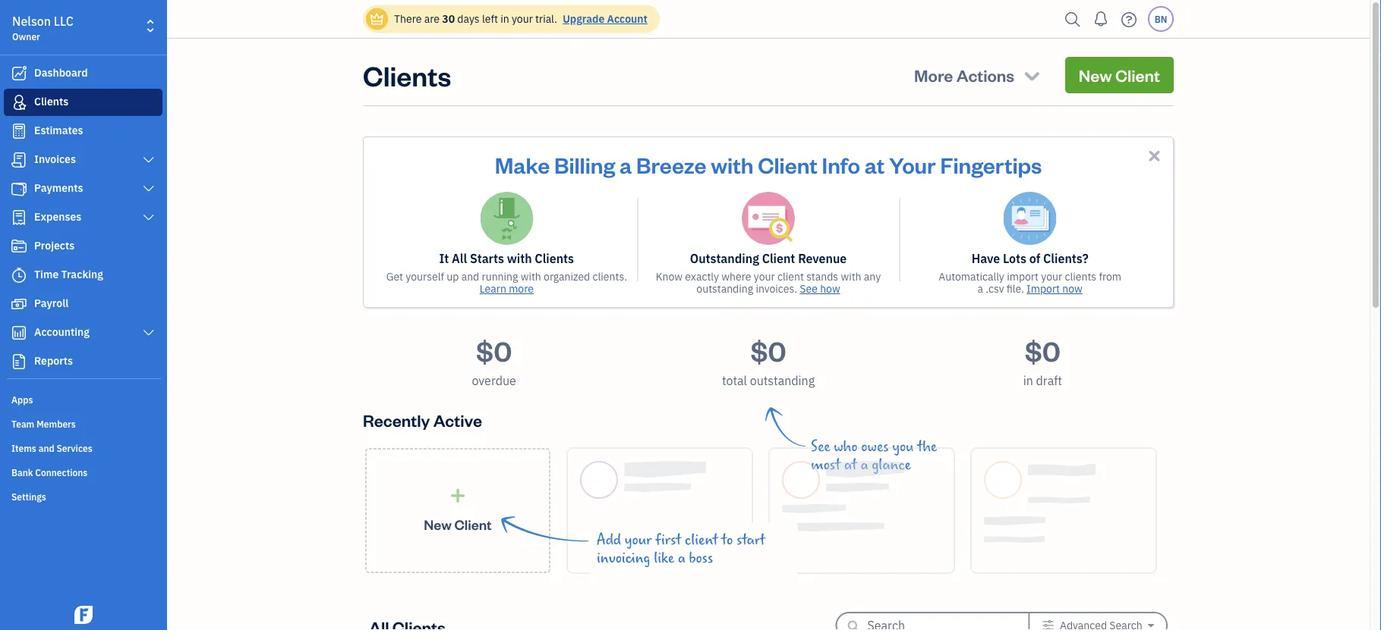 Task type: vqa. For each thing, say whether or not it's contained in the screenshot.
"In" to the bottom
yes



Task type: describe. For each thing, give the bounding box(es) containing it.
bn
[[1155, 13, 1167, 25]]

0 horizontal spatial in
[[500, 12, 509, 26]]

see for see who owes you the most at a glance
[[811, 439, 830, 456]]

overdue
[[472, 373, 516, 389]]

with right the breeze
[[711, 150, 753, 179]]

$0 overdue
[[472, 333, 516, 389]]

chevron large down image for invoices
[[142, 154, 156, 166]]

client left info
[[758, 150, 818, 179]]

and inside the main element
[[38, 443, 54, 455]]

outstanding inside $0 total outstanding
[[750, 373, 815, 389]]

there
[[394, 12, 422, 26]]

it all starts with clients get yourself up and running with organized clients. learn more
[[386, 251, 627, 296]]

estimates
[[34, 123, 83, 137]]

estimates link
[[4, 118, 162, 145]]

start
[[736, 532, 765, 549]]

exactly
[[685, 270, 719, 284]]

make
[[495, 150, 550, 179]]

where
[[722, 270, 751, 284]]

freshbooks image
[[71, 607, 96, 625]]

apps link
[[4, 388, 162, 411]]

bank connections link
[[4, 461, 162, 484]]

apps
[[11, 394, 33, 406]]

draft
[[1036, 373, 1062, 389]]

payroll link
[[4, 291, 162, 318]]

have
[[972, 251, 1000, 267]]

plus image
[[449, 488, 467, 504]]

import
[[1007, 270, 1039, 284]]

outstanding client revenue image
[[742, 192, 795, 245]]

know
[[656, 270, 683, 284]]

from
[[1099, 270, 1121, 284]]

running
[[482, 270, 518, 284]]

more
[[509, 282, 534, 296]]

outstanding client revenue
[[690, 251, 847, 267]]

client up know exactly where your client stands with any outstanding invoices.
[[762, 251, 795, 267]]

tracking
[[61, 268, 103, 282]]

chevrondown image
[[1021, 65, 1042, 86]]

like
[[654, 550, 674, 567]]

settings link
[[4, 485, 162, 508]]

upgrade
[[563, 12, 605, 26]]

see how
[[800, 282, 840, 296]]

clients.
[[593, 270, 627, 284]]

to
[[722, 532, 733, 549]]

reports
[[34, 354, 73, 368]]

client down plus image
[[454, 516, 492, 534]]

there are 30 days left in your trial. upgrade account
[[394, 12, 647, 26]]

report image
[[10, 355, 28, 370]]

make billing a breeze with client info at your fingertips
[[495, 150, 1042, 179]]

go to help image
[[1117, 8, 1141, 31]]

$0 for $0 total outstanding
[[750, 333, 786, 369]]

actions
[[956, 64, 1014, 86]]

clients inside it all starts with clients get yourself up and running with organized clients. learn more
[[535, 251, 574, 267]]

1 horizontal spatial new client link
[[1065, 57, 1174, 93]]

bn button
[[1148, 6, 1174, 32]]

payroll
[[34, 296, 69, 311]]

chevron large down image for payments
[[142, 183, 156, 195]]

0 vertical spatial new client
[[1079, 64, 1160, 86]]

settings image
[[1042, 620, 1054, 631]]

all
[[452, 251, 467, 267]]

now
[[1062, 282, 1083, 296]]

add your first client to start invoicing like a boss
[[597, 532, 765, 567]]

it all starts with clients image
[[480, 192, 533, 245]]

nelson llc owner
[[12, 13, 74, 43]]

payments
[[34, 181, 83, 195]]

fingertips
[[940, 150, 1042, 179]]

and inside it all starts with clients get yourself up and running with organized clients. learn more
[[461, 270, 479, 284]]

you
[[892, 439, 914, 456]]

expenses link
[[4, 204, 162, 232]]

breeze
[[636, 150, 706, 179]]

recently active
[[363, 410, 482, 431]]

bank
[[11, 467, 33, 479]]

1 vertical spatial new client
[[424, 516, 492, 534]]

chevron large down image
[[142, 212, 156, 224]]

your inside add your first client to start invoicing like a boss
[[625, 532, 652, 549]]

organized
[[544, 270, 590, 284]]

0 horizontal spatial new client link
[[365, 449, 550, 574]]

owes
[[861, 439, 889, 456]]

nelson
[[12, 13, 51, 29]]

team members link
[[4, 412, 162, 435]]

invoice image
[[10, 153, 28, 168]]

expense image
[[10, 210, 28, 225]]

accounting
[[34, 325, 90, 339]]

a right 'billing'
[[620, 150, 632, 179]]

glance
[[872, 457, 911, 474]]

$0 total outstanding
[[722, 333, 815, 389]]

who
[[834, 439, 858, 456]]

$0 for $0 in draft
[[1025, 333, 1061, 369]]

are
[[424, 12, 440, 26]]

stands
[[806, 270, 838, 284]]

services
[[57, 443, 92, 455]]

import
[[1027, 282, 1060, 296]]

up
[[447, 270, 459, 284]]

0 horizontal spatial new
[[424, 516, 452, 534]]

recently
[[363, 410, 430, 431]]



Task type: locate. For each thing, give the bounding box(es) containing it.
1 chevron large down image from the top
[[142, 154, 156, 166]]

.csv
[[986, 282, 1004, 296]]

your
[[889, 150, 936, 179]]

0 horizontal spatial clients
[[34, 95, 69, 109]]

1 vertical spatial see
[[811, 439, 830, 456]]

client down outstanding client revenue
[[777, 270, 804, 284]]

dashboard
[[34, 66, 88, 80]]

0 horizontal spatial and
[[38, 443, 54, 455]]

a inside have lots of clients? automatically import your clients from a .csv file. import now
[[978, 282, 983, 296]]

revenue
[[798, 251, 847, 267]]

payment image
[[10, 181, 28, 197]]

a
[[620, 150, 632, 179], [978, 282, 983, 296], [861, 457, 868, 474], [678, 550, 685, 567]]

close image
[[1146, 147, 1163, 165]]

$0 inside '$0 overdue'
[[476, 333, 512, 369]]

clients
[[363, 57, 451, 93], [34, 95, 69, 109], [535, 251, 574, 267]]

invoices link
[[4, 147, 162, 174]]

0 horizontal spatial new client
[[424, 516, 492, 534]]

outstanding right total
[[750, 373, 815, 389]]

estimate image
[[10, 124, 28, 139]]

invoicing
[[597, 550, 650, 567]]

see inside see who owes you the most at a glance
[[811, 439, 830, 456]]

chevron large down image inside invoices link
[[142, 154, 156, 166]]

see left how
[[800, 282, 818, 296]]

0 vertical spatial see
[[800, 282, 818, 296]]

more actions button
[[901, 57, 1056, 93]]

and right items
[[38, 443, 54, 455]]

a left .csv
[[978, 282, 983, 296]]

1 horizontal spatial client
[[777, 270, 804, 284]]

1 horizontal spatial clients
[[363, 57, 451, 93]]

see up the "most"
[[811, 439, 830, 456]]

0 vertical spatial at
[[865, 150, 885, 179]]

new down plus image
[[424, 516, 452, 534]]

0 vertical spatial new client link
[[1065, 57, 1174, 93]]

30
[[442, 12, 455, 26]]

money image
[[10, 297, 28, 312]]

clients?
[[1043, 251, 1088, 267]]

trial.
[[535, 12, 557, 26]]

$0 up draft
[[1025, 333, 1061, 369]]

settings
[[11, 491, 46, 503]]

learn
[[480, 282, 506, 296]]

payments link
[[4, 175, 162, 203]]

members
[[36, 418, 76, 430]]

at right info
[[865, 150, 885, 179]]

projects link
[[4, 233, 162, 260]]

1 horizontal spatial in
[[1023, 373, 1033, 389]]

2 vertical spatial clients
[[535, 251, 574, 267]]

accounting link
[[4, 320, 162, 347]]

at
[[865, 150, 885, 179], [844, 457, 857, 474]]

0 vertical spatial and
[[461, 270, 479, 284]]

1 horizontal spatial and
[[461, 270, 479, 284]]

team members
[[11, 418, 76, 430]]

at inside see who owes you the most at a glance
[[844, 457, 857, 474]]

clients
[[1065, 270, 1096, 284]]

see who owes you the most at a glance
[[811, 439, 937, 474]]

clients up organized
[[535, 251, 574, 267]]

1 $0 from the left
[[476, 333, 512, 369]]

new client down plus image
[[424, 516, 492, 534]]

lots
[[1003, 251, 1026, 267]]

2 $0 from the left
[[750, 333, 786, 369]]

clients inside clients link
[[34, 95, 69, 109]]

1 vertical spatial new
[[424, 516, 452, 534]]

more actions
[[914, 64, 1014, 86]]

1 vertical spatial at
[[844, 457, 857, 474]]

2 vertical spatial chevron large down image
[[142, 327, 156, 339]]

0 horizontal spatial at
[[844, 457, 857, 474]]

$0 up overdue
[[476, 333, 512, 369]]

invoices
[[34, 152, 76, 166]]

client inside know exactly where your client stands with any outstanding invoices.
[[777, 270, 804, 284]]

2 horizontal spatial clients
[[535, 251, 574, 267]]

with inside know exactly where your client stands with any outstanding invoices.
[[841, 270, 861, 284]]

clients up estimates
[[34, 95, 69, 109]]

items
[[11, 443, 36, 455]]

items and services
[[11, 443, 92, 455]]

crown image
[[369, 11, 385, 27]]

connections
[[35, 467, 88, 479]]

have lots of clients? image
[[1003, 192, 1057, 245]]

notifications image
[[1089, 4, 1113, 34]]

chevron large down image
[[142, 154, 156, 166], [142, 183, 156, 195], [142, 327, 156, 339]]

bank connections
[[11, 467, 88, 479]]

a inside add your first client to start invoicing like a boss
[[678, 550, 685, 567]]

in left draft
[[1023, 373, 1033, 389]]

how
[[820, 282, 840, 296]]

invoices.
[[756, 282, 797, 296]]

your down clients?
[[1041, 270, 1062, 284]]

new client down go to help image
[[1079, 64, 1160, 86]]

timer image
[[10, 268, 28, 283]]

active
[[433, 410, 482, 431]]

outstanding
[[696, 282, 753, 296], [750, 373, 815, 389]]

have lots of clients? automatically import your clients from a .csv file. import now
[[939, 251, 1121, 296]]

2 chevron large down image from the top
[[142, 183, 156, 195]]

client
[[777, 270, 804, 284], [685, 532, 718, 549]]

1 vertical spatial in
[[1023, 373, 1033, 389]]

client inside add your first client to start invoicing like a boss
[[685, 532, 718, 549]]

most
[[811, 457, 841, 474]]

caretdown image
[[1148, 620, 1154, 631]]

3 $0 from the left
[[1025, 333, 1061, 369]]

project image
[[10, 239, 28, 254]]

new client
[[1079, 64, 1160, 86], [424, 516, 492, 534]]

new
[[1079, 64, 1112, 86], [424, 516, 452, 534]]

any
[[864, 270, 881, 284]]

dashboard image
[[10, 66, 28, 81]]

automatically
[[939, 270, 1004, 284]]

$0 inside $0 total outstanding
[[750, 333, 786, 369]]

chevron large down image for accounting
[[142, 327, 156, 339]]

items and services link
[[4, 437, 162, 459]]

0 horizontal spatial $0
[[476, 333, 512, 369]]

1 horizontal spatial $0
[[750, 333, 786, 369]]

3 chevron large down image from the top
[[142, 327, 156, 339]]

your down outstanding client revenue
[[754, 270, 775, 284]]

chevron large down image inside payments link
[[142, 183, 156, 195]]

total
[[722, 373, 747, 389]]

1 horizontal spatial at
[[865, 150, 885, 179]]

$0 down invoices.
[[750, 333, 786, 369]]

1 horizontal spatial new client
[[1079, 64, 1160, 86]]

dashboard link
[[4, 60, 162, 87]]

outstanding
[[690, 251, 759, 267]]

with up the running
[[507, 251, 532, 267]]

outstanding inside know exactly where your client stands with any outstanding invoices.
[[696, 282, 753, 296]]

client image
[[10, 95, 28, 110]]

with right the running
[[521, 270, 541, 284]]

add
[[597, 532, 621, 549]]

1 vertical spatial outstanding
[[750, 373, 815, 389]]

team
[[11, 418, 34, 430]]

yourself
[[406, 270, 444, 284]]

time tracking link
[[4, 262, 162, 289]]

1 vertical spatial client
[[685, 532, 718, 549]]

a inside see who owes you the most at a glance
[[861, 457, 868, 474]]

outstanding down outstanding
[[696, 282, 753, 296]]

0 vertical spatial new
[[1079, 64, 1112, 86]]

your
[[512, 12, 533, 26], [754, 270, 775, 284], [1041, 270, 1062, 284], [625, 532, 652, 549]]

with left 'any'
[[841, 270, 861, 284]]

$0 for $0 overdue
[[476, 333, 512, 369]]

with
[[711, 150, 753, 179], [507, 251, 532, 267], [521, 270, 541, 284], [841, 270, 861, 284]]

your inside have lots of clients? automatically import your clients from a .csv file. import now
[[1041, 270, 1062, 284]]

reports link
[[4, 348, 162, 376]]

see for see how
[[800, 282, 818, 296]]

Search text field
[[867, 614, 1004, 631]]

client up boss
[[685, 532, 718, 549]]

the
[[917, 439, 937, 456]]

first
[[655, 532, 681, 549]]

$0 inside "$0 in draft"
[[1025, 333, 1061, 369]]

llc
[[54, 13, 74, 29]]

days
[[457, 12, 480, 26]]

your left trial.
[[512, 12, 533, 26]]

time tracking
[[34, 268, 103, 282]]

1 vertical spatial new client link
[[365, 449, 550, 574]]

starts
[[470, 251, 504, 267]]

2 horizontal spatial $0
[[1025, 333, 1061, 369]]

in right left
[[500, 12, 509, 26]]

in
[[500, 12, 509, 26], [1023, 373, 1033, 389]]

and right up
[[461, 270, 479, 284]]

account
[[607, 12, 647, 26]]

0 vertical spatial chevron large down image
[[142, 154, 156, 166]]

boss
[[689, 550, 713, 567]]

expenses
[[34, 210, 81, 224]]

chart image
[[10, 326, 28, 341]]

0 vertical spatial clients
[[363, 57, 451, 93]]

upgrade account link
[[560, 12, 647, 26]]

know exactly where your client stands with any outstanding invoices.
[[656, 270, 881, 296]]

new down notifications "icon"
[[1079, 64, 1112, 86]]

in inside "$0 in draft"
[[1023, 373, 1033, 389]]

get
[[386, 270, 403, 284]]

0 vertical spatial client
[[777, 270, 804, 284]]

0 vertical spatial outstanding
[[696, 282, 753, 296]]

0 vertical spatial in
[[500, 12, 509, 26]]

your inside know exactly where your client stands with any outstanding invoices.
[[754, 270, 775, 284]]

1 vertical spatial chevron large down image
[[142, 183, 156, 195]]

search image
[[1061, 8, 1085, 31]]

0 horizontal spatial client
[[685, 532, 718, 549]]

and
[[461, 270, 479, 284], [38, 443, 54, 455]]

1 vertical spatial and
[[38, 443, 54, 455]]

1 vertical spatial clients
[[34, 95, 69, 109]]

clients down there
[[363, 57, 451, 93]]

more
[[914, 64, 953, 86]]

client down go to help image
[[1115, 64, 1160, 86]]

billing
[[554, 150, 615, 179]]

1 horizontal spatial new
[[1079, 64, 1112, 86]]

at down who
[[844, 457, 857, 474]]

your up invoicing
[[625, 532, 652, 549]]

a down 'owes'
[[861, 457, 868, 474]]

owner
[[12, 30, 40, 43]]

new client link
[[1065, 57, 1174, 93], [365, 449, 550, 574]]

main element
[[0, 0, 205, 631]]

a right like
[[678, 550, 685, 567]]

file.
[[1007, 282, 1024, 296]]



